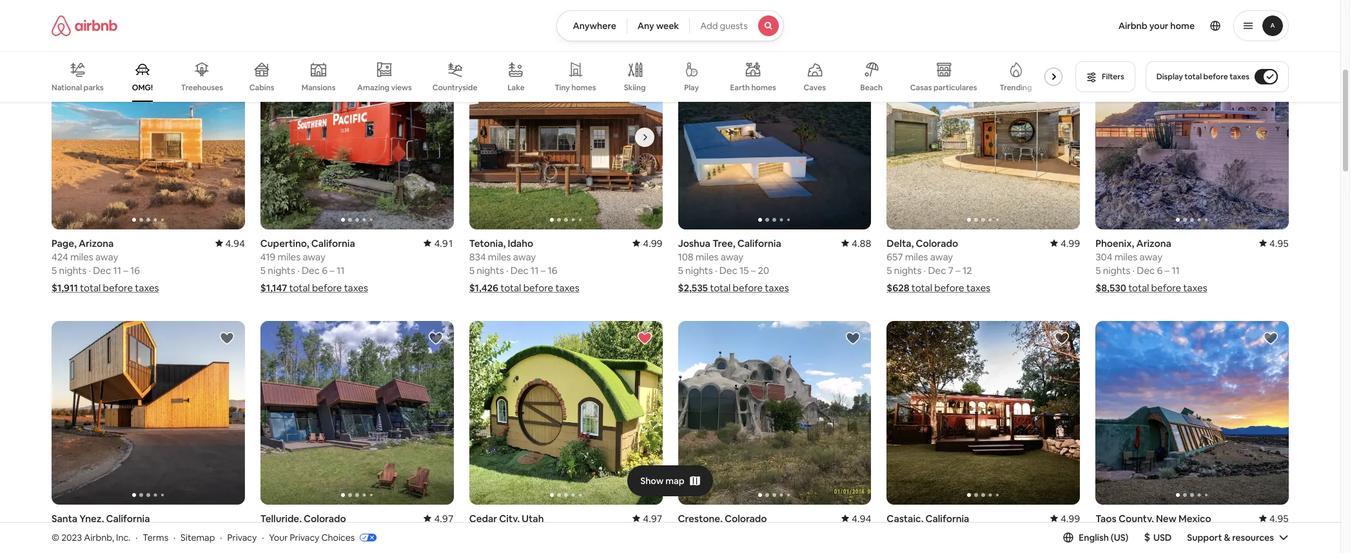 Task type: vqa. For each thing, say whether or not it's contained in the screenshot.


Task type: locate. For each thing, give the bounding box(es) containing it.
group
[[52, 46, 245, 229], [261, 46, 454, 229], [469, 46, 663, 229], [678, 46, 872, 229], [887, 46, 1081, 229], [1096, 46, 1290, 229], [52, 52, 1068, 102], [52, 321, 245, 505], [261, 321, 454, 505], [469, 321, 663, 505], [678, 321, 872, 505], [887, 321, 1081, 505], [1096, 321, 1290, 505]]

telluride, colorado 634 miles away 5 nights · dec 10 – 15
[[261, 513, 350, 552]]

dec inside tetonia, idaho 834 miles away 5 nights · dec 11 – 16 $1,426 total before taxes
[[511, 264, 529, 277]]

nights down 634
[[268, 540, 295, 552]]

crestone,
[[678, 513, 723, 525]]

colorado for 10
[[304, 513, 346, 525]]

before down 20 at the top of the page
[[733, 282, 763, 294]]

0 vertical spatial 4.94
[[226, 237, 245, 249]]

7
[[949, 264, 954, 277]]

5 inside cupertino, california 419 miles away 5 nights · dec 6 – 11 $1,147 total before taxes
[[261, 264, 266, 277]]

before left anywhere button
[[525, 6, 555, 19]]

away right 148
[[930, 526, 953, 538]]

miles inside taos county, new mexico 699 miles away
[[1115, 526, 1138, 538]]

away inside crestone, colorado 741 miles away
[[720, 526, 743, 538]]

dec for phoenix, arizona 304 miles away 5 nights · dec 6 – 11 $8,530 total before taxes
[[1138, 264, 1156, 277]]

1 horizontal spatial 4.94
[[852, 513, 872, 525]]

miles down telluride,
[[279, 526, 302, 538]]

11 inside tetonia, idaho 834 miles away 5 nights · dec 11 – 16 $1,426 total before taxes
[[531, 264, 539, 277]]

4.99 out of 5 average rating image left joshua
[[633, 237, 663, 249]]

miles inside cupertino, california 419 miles away 5 nights · dec 6 – 11 $1,147 total before taxes
[[278, 251, 301, 263]]

away up 10
[[304, 526, 327, 538]]

miles right 424
[[70, 251, 93, 263]]

· inside joshua tree, california 108 miles away 5 nights · dec 15 – 20 $2,535 total before taxes
[[715, 264, 718, 277]]

nights inside delta, colorado 657 miles away 5 nights · dec 7 – 12 $628 total before taxes
[[895, 264, 922, 277]]

nights inside joshua tree, california 108 miles away 5 nights · dec 15 – 20 $2,535 total before taxes
[[686, 264, 713, 277]]

nights inside the page, arizona 424 miles away 5 nights · dec 11 – 16 $1,911 total before taxes
[[59, 264, 87, 277]]

5 down "657"
[[887, 264, 893, 277]]

taxes inside phoenix, arizona 304 miles away 5 nights · dec 6 – 11 $8,530 total before taxes
[[1184, 282, 1208, 294]]

· inside santa ynez, california 212 miles away 5 nights · dec 11 – 16
[[89, 540, 91, 552]]

usd
[[1154, 532, 1172, 544]]

– inside phoenix, arizona 304 miles away 5 nights · dec 6 – 11 $8,530 total before taxes
[[1165, 264, 1170, 277]]

phoenix,
[[1096, 237, 1135, 249]]

group for crestone, colorado
[[678, 321, 872, 505]]

nights down 699
[[1104, 540, 1131, 552]]

0 horizontal spatial 4.97
[[434, 513, 454, 525]]

5 inside joshua tree, california 108 miles away 5 nights · dec 15 – 20 $2,535 total before taxes
[[678, 264, 684, 277]]

miles inside "castaic, california 148 miles away"
[[905, 526, 928, 538]]

nights for tetonia, idaho 834 miles away 5 nights · dec 11 – 16 $1,426 total before taxes
[[477, 264, 504, 277]]

–
[[123, 264, 128, 277], [330, 264, 335, 277], [751, 264, 756, 277], [956, 264, 961, 277], [541, 264, 546, 277], [1165, 264, 1170, 277], [123, 540, 128, 552], [334, 540, 339, 552], [1169, 540, 1174, 552]]

privacy left 10
[[290, 532, 320, 544]]

california inside joshua tree, california 108 miles away 5 nights · dec 15 – 20 $2,535 total before taxes
[[738, 237, 782, 249]]

nights down 424
[[59, 264, 87, 277]]

sitemap link
[[181, 532, 215, 544]]

total before taxes
[[502, 6, 581, 19]]

before down 7
[[935, 282, 965, 294]]

0 horizontal spatial 15
[[341, 540, 350, 552]]

cedar
[[469, 513, 497, 525]]

away down ynez,
[[94, 526, 117, 538]]

nights up $8,530
[[1104, 264, 1131, 277]]

miles down ynez,
[[69, 526, 92, 538]]

california up 20 at the top of the page
[[738, 237, 782, 249]]

filters button
[[1076, 61, 1136, 92]]

profile element
[[800, 0, 1290, 52]]

add to wishlist: castaic, california image
[[1055, 331, 1070, 346]]

1 6 from the left
[[322, 264, 328, 277]]

0 horizontal spatial colorado
[[304, 513, 346, 525]]

– inside cupertino, california 419 miles away 5 nights · dec 6 – 11 $1,147 total before taxes
[[330, 264, 335, 277]]

crestone, colorado 741 miles away
[[678, 513, 767, 538]]

0 vertical spatial 4.95
[[1270, 237, 1290, 249]]

away right 424
[[95, 251, 118, 263]]

group for taos county, new mexico
[[1096, 321, 1290, 505]]

lake
[[508, 83, 525, 93]]

dec inside delta, colorado 657 miles away 5 nights · dec 7 – 12 $628 total before taxes
[[929, 264, 947, 277]]

tiny homes
[[555, 83, 596, 93]]

nights up $1,147
[[268, 264, 295, 277]]

away up jan
[[1140, 526, 1163, 538]]

display
[[1157, 72, 1184, 82]]

away inside cupertino, california 419 miles away 5 nights · dec 6 – 11 $1,147 total before taxes
[[303, 251, 326, 263]]

– inside santa ynez, california 212 miles away 5 nights · dec 11 – 16
[[123, 540, 128, 552]]

5 for tetonia, idaho 834 miles away 5 nights · dec 11 – 16 $1,426 total before taxes
[[469, 264, 475, 277]]

· inside delta, colorado 657 miles away 5 nights · dec 7 – 12 $628 total before taxes
[[924, 264, 926, 277]]

– inside tetonia, idaho 834 miles away 5 nights · dec 11 – 16 $1,426 total before taxes
[[541, 264, 546, 277]]

nights for cupertino, california 419 miles away 5 nights · dec 6 – 11 $1,147 total before taxes
[[268, 264, 295, 277]]

arizona inside the page, arizona 424 miles away 5 nights · dec 11 – 16 $1,911 total before taxes
[[79, 237, 114, 249]]

miles down "phoenix,"
[[1115, 251, 1138, 263]]

0 horizontal spatial 6
[[322, 264, 328, 277]]

$628
[[887, 282, 910, 294]]

away inside the telluride, colorado 634 miles away 5 nights · dec 10 – 15
[[304, 526, 327, 538]]

16 inside santa ynez, california 212 miles away 5 nights · dec 11 – 16
[[130, 540, 140, 552]]

homes for tiny homes
[[572, 83, 596, 93]]

©
[[52, 532, 59, 544]]

· inside phoenix, arizona 304 miles away 5 nights · dec 6 – 11 $8,530 total before taxes
[[1133, 264, 1135, 277]]

1 arizona from the left
[[79, 237, 114, 249]]

4.99 out of 5 average rating image for tetonia, idaho 834 miles away 5 nights · dec 11 – 16 $1,426 total before taxes
[[633, 237, 663, 249]]

miles down county,
[[1115, 526, 1138, 538]]

show map
[[641, 475, 685, 487]]

california
[[311, 237, 355, 249], [738, 237, 782, 249], [106, 513, 150, 525], [926, 513, 970, 525]]

16 for 834 miles away
[[548, 264, 558, 277]]

before right $33,250
[[113, 6, 143, 19]]

10
[[322, 540, 332, 552]]

nights inside tetonia, idaho 834 miles away 5 nights · dec 11 – 16 $1,426 total before taxes
[[477, 264, 504, 277]]

colorado up 7
[[916, 237, 959, 249]]

before right $1,147
[[312, 282, 342, 294]]

5 inside the telluride, colorado 634 miles away 5 nights · dec 10 – 15
[[261, 540, 266, 552]]

5 inside delta, colorado 657 miles away 5 nights · dec 7 – 12 $628 total before taxes
[[887, 264, 893, 277]]

tiny
[[555, 83, 570, 93]]

homes right 'tiny'
[[572, 83, 596, 93]]

countryside
[[433, 83, 478, 93]]

1 vertical spatial 4.94
[[852, 513, 872, 525]]

nights inside the telluride, colorado 634 miles away 5 nights · dec 10 – 15
[[268, 540, 295, 552]]

– inside the page, arizona 424 miles away 5 nights · dec 11 – 16 $1,911 total before taxes
[[123, 264, 128, 277]]

1 horizontal spatial homes
[[752, 83, 777, 93]]

arizona right page, on the left top of the page
[[79, 237, 114, 249]]

english (us) button
[[1064, 532, 1129, 544]]

– inside the telluride, colorado 634 miles away 5 nights · dec 10 – 15
[[334, 540, 339, 552]]

424
[[52, 251, 68, 263]]

4.99 left "phoenix,"
[[1061, 237, 1081, 249]]

california right cupertino,
[[311, 237, 355, 249]]

4.95 for 4.95 out of 5 average rating image
[[1270, 237, 1290, 249]]

group for delta, colorado
[[887, 46, 1081, 229]]

nights inside santa ynez, california 212 miles away 5 nights · dec 11 – 16
[[59, 540, 87, 552]]

terms
[[143, 532, 168, 544]]

1 4.97 from the left
[[434, 513, 454, 525]]

miles inside santa ynez, california 212 miles away 5 nights · dec 11 – 16
[[69, 526, 92, 538]]

add
[[701, 20, 718, 32]]

privacy left 634
[[227, 532, 257, 544]]

414
[[469, 526, 484, 538]]

airbnb
[[1119, 20, 1148, 32]]

before right $1,911
[[103, 282, 133, 294]]

dec inside joshua tree, california 108 miles away 5 nights · dec 15 – 20 $2,535 total before taxes
[[720, 264, 738, 277]]

6 for 304 miles away
[[1158, 264, 1163, 277]]

11 inside cupertino, california 419 miles away 5 nights · dec 6 – 11 $1,147 total before taxes
[[337, 264, 345, 277]]

miles down "city,"
[[487, 526, 510, 538]]

5 down 699
[[1096, 540, 1101, 552]]

4.99 out of 5 average rating image
[[1051, 237, 1081, 249], [633, 237, 663, 249], [1051, 513, 1081, 525]]

$33,250
[[52, 6, 88, 19]]

joshua tree, california 108 miles away 5 nights · dec 15 – 20 $2,535 total before taxes
[[678, 237, 789, 294]]

4.99
[[1061, 237, 1081, 249], [643, 237, 663, 249], [1061, 513, 1081, 525]]

(us)
[[1111, 532, 1129, 544]]

nights up $1,426
[[477, 264, 504, 277]]

1 4.95 from the top
[[1270, 237, 1290, 249]]

nights down the 212
[[59, 540, 87, 552]]

away up 7
[[931, 251, 954, 263]]

0 vertical spatial 15
[[740, 264, 749, 277]]

total inside joshua tree, california 108 miles away 5 nights · dec 15 – 20 $2,535 total before taxes
[[710, 282, 731, 294]]

5 inside the page, arizona 424 miles away 5 nights · dec 11 – 16 $1,911 total before taxes
[[52, 264, 57, 277]]

support & resources button
[[1188, 532, 1290, 544]]

miles inside the telluride, colorado 634 miles away 5 nights · dec 10 – 15
[[279, 526, 302, 538]]

group for cupertino, california
[[261, 46, 454, 229]]

$1,911
[[52, 282, 78, 294]]

5 down the 212
[[52, 540, 57, 552]]

4.97 for 4.97 out of 5 average rating image
[[643, 513, 663, 525]]

nights for page, arizona 424 miles away 5 nights · dec 11 – 16 $1,911 total before taxes
[[59, 264, 87, 277]]

4.99 out of 5 average rating image up english
[[1051, 513, 1081, 525]]

city,
[[499, 513, 520, 525]]

california inside "castaic, california 148 miles away"
[[926, 513, 970, 525]]

5 for cupertino, california 419 miles away 5 nights · dec 6 – 11 $1,147 total before taxes
[[261, 264, 266, 277]]

miles down crestone,
[[695, 526, 718, 538]]

26
[[1155, 540, 1167, 552]]

away down cupertino,
[[303, 251, 326, 263]]

colorado inside delta, colorado 657 miles away 5 nights · dec 7 – 12 $628 total before taxes
[[916, 237, 959, 249]]

2 horizontal spatial colorado
[[916, 237, 959, 249]]

miles down joshua
[[696, 251, 719, 263]]

miles down tetonia,
[[488, 251, 511, 263]]

4.97 left cedar
[[434, 513, 454, 525]]

away inside delta, colorado 657 miles away 5 nights · dec 7 – 12 $628 total before taxes
[[931, 251, 954, 263]]

212
[[52, 526, 67, 538]]

miles down cupertino,
[[278, 251, 301, 263]]

1 vertical spatial 4.95
[[1270, 513, 1290, 525]]

away down 'idaho'
[[513, 251, 536, 263]]

5 down 304
[[1096, 264, 1101, 277]]

5 down 108
[[678, 264, 684, 277]]

5 down 834
[[469, 264, 475, 277]]

dec
[[93, 264, 111, 277], [302, 264, 320, 277], [720, 264, 738, 277], [929, 264, 947, 277], [511, 264, 529, 277], [1138, 264, 1156, 277], [93, 540, 111, 552], [302, 540, 320, 552]]

None search field
[[557, 10, 784, 41]]

11 inside the page, arizona 424 miles away 5 nights · dec 11 – 16 $1,911 total before taxes
[[113, 264, 121, 277]]

total inside cupertino, california 419 miles away 5 nights · dec 6 – 11 $1,147 total before taxes
[[289, 282, 310, 294]]

taxes
[[145, 6, 169, 19], [758, 6, 782, 19], [557, 6, 581, 19], [1230, 72, 1250, 82], [135, 282, 159, 294], [344, 282, 368, 294], [765, 282, 789, 294], [967, 282, 991, 294], [556, 282, 580, 294], [1184, 282, 1208, 294]]

2 arizona from the left
[[1137, 237, 1172, 249]]

airbnb your home link
[[1111, 12, 1203, 39]]

5 down 634
[[261, 540, 266, 552]]

2 4.97 from the left
[[643, 513, 663, 525]]

nights inside phoenix, arizona 304 miles away 5 nights · dec 6 – 11 $8,530 total before taxes
[[1104, 264, 1131, 277]]

4.99 left joshua
[[643, 237, 663, 249]]

miles down castaic,
[[905, 526, 928, 538]]

group containing national parks
[[52, 52, 1068, 102]]

arizona right "phoenix,"
[[1137, 237, 1172, 249]]

homes right earth
[[752, 83, 777, 93]]

resources
[[1233, 532, 1275, 544]]

1 horizontal spatial colorado
[[725, 513, 767, 525]]

miles inside phoenix, arizona 304 miles away 5 nights · dec 6 – 11 $8,530 total before taxes
[[1115, 251, 1138, 263]]

dec for telluride, colorado 634 miles away 5 nights · dec 10 – 15
[[302, 540, 320, 552]]

5 inside phoenix, arizona 304 miles away 5 nights · dec 6 – 11 $8,530 total before taxes
[[1096, 264, 1101, 277]]

4.99 for delta, colorado 657 miles away 5 nights · dec 7 – 12 $628 total before taxes
[[1061, 237, 1081, 249]]

dec inside the page, arizona 424 miles away 5 nights · dec 11 – 16 $1,911 total before taxes
[[93, 264, 111, 277]]

dec inside the telluride, colorado 634 miles away 5 nights · dec 10 – 15
[[302, 540, 320, 552]]

cabins
[[249, 83, 274, 93]]

dec for page, arizona 424 miles away 5 nights · dec 11 – 16 $1,911 total before taxes
[[93, 264, 111, 277]]

week
[[657, 20, 679, 32]]

1 horizontal spatial 6
[[1158, 264, 1163, 277]]

© 2023 airbnb, inc. ·
[[52, 532, 138, 544]]

1 privacy from the left
[[227, 532, 257, 544]]

0 horizontal spatial homes
[[572, 83, 596, 93]]

699
[[1096, 526, 1113, 538]]

miles inside tetonia, idaho 834 miles away 5 nights · dec 11 – 16 $1,426 total before taxes
[[488, 251, 511, 263]]

15 left 20 at the top of the page
[[740, 264, 749, 277]]

6 for 419 miles away
[[322, 264, 328, 277]]

· inside cupertino, california 419 miles away 5 nights · dec 6 – 11 $1,147 total before taxes
[[298, 264, 300, 277]]

2 4.95 from the top
[[1270, 513, 1290, 525]]

homes
[[572, 83, 596, 93], [752, 83, 777, 93]]

california inside cupertino, california 419 miles away 5 nights · dec 6 – 11 $1,147 total before taxes
[[311, 237, 355, 249]]

4.94 left castaic,
[[852, 513, 872, 525]]

group for joshua tree, california
[[678, 46, 872, 229]]

any week button
[[627, 10, 690, 41]]

home
[[1171, 20, 1195, 32]]

add to wishlist: delta, colorado image
[[1055, 55, 1070, 71]]

4.94
[[226, 237, 245, 249], [852, 513, 872, 525]]

total inside phoenix, arizona 304 miles away 5 nights · dec 6 – 11 $8,530 total before taxes
[[1129, 282, 1150, 294]]

$
[[1145, 531, 1151, 544]]

dec for tetonia, idaho 834 miles away 5 nights · dec 11 – 16 $1,426 total before taxes
[[511, 264, 529, 277]]

miles down "delta,"
[[906, 251, 929, 263]]

before down 'idaho'
[[524, 282, 554, 294]]

16 inside the page, arizona 424 miles away 5 nights · dec 11 – 16 $1,911 total before taxes
[[130, 264, 140, 277]]

31
[[1176, 540, 1185, 552]]

1 horizontal spatial 15
[[740, 264, 749, 277]]

4.94 out of 5 average rating image
[[215, 237, 245, 249]]

– for delta, colorado 657 miles away 5 nights · dec 7 – 12 $628 total before taxes
[[956, 264, 961, 277]]

4.94 left cupertino,
[[226, 237, 245, 249]]

your privacy choices
[[269, 532, 355, 544]]

dec inside phoenix, arizona 304 miles away 5 nights · dec 6 – 11 $8,530 total before taxes
[[1138, 264, 1156, 277]]

sitemap
[[181, 532, 215, 544]]

11
[[113, 264, 121, 277], [337, 264, 345, 277], [531, 264, 539, 277], [1172, 264, 1180, 277], [113, 540, 121, 552]]

guests
[[720, 20, 748, 32]]

1 horizontal spatial 4.97
[[643, 513, 663, 525]]

colorado up your privacy choices link
[[304, 513, 346, 525]]

4.99 out of 5 average rating image left "phoenix,"
[[1051, 237, 1081, 249]]

nights up $2,535
[[686, 264, 713, 277]]

2 privacy from the left
[[290, 532, 320, 544]]

privacy
[[227, 532, 257, 544], [290, 532, 320, 544]]

before up guests
[[726, 6, 756, 19]]

colorado for 7
[[916, 237, 959, 249]]

support
[[1188, 532, 1223, 544]]

colorado inside the telluride, colorado 634 miles away 5 nights · dec 10 – 15
[[304, 513, 346, 525]]

california up inc.
[[106, 513, 150, 525]]

national parks
[[52, 82, 104, 93]]

dec inside cupertino, california 419 miles away 5 nights · dec 6 – 11 $1,147 total before taxes
[[302, 264, 320, 277]]

6 inside cupertino, california 419 miles away 5 nights · dec 6 – 11 $1,147 total before taxes
[[322, 264, 328, 277]]

5 inside santa ynez, california 212 miles away 5 nights · dec 11 – 16
[[52, 540, 57, 552]]

0 horizontal spatial 4.94
[[226, 237, 245, 249]]

add guests button
[[690, 10, 784, 41]]

5 down 424
[[52, 264, 57, 277]]

2 6 from the left
[[1158, 264, 1163, 277]]

1 vertical spatial 15
[[341, 540, 350, 552]]

nights down "657"
[[895, 264, 922, 277]]

4.91 out of 5 average rating image
[[424, 237, 454, 249]]

total inside tetonia, idaho 834 miles away 5 nights · dec 11 – 16 $1,426 total before taxes
[[501, 282, 521, 294]]

15 inside joshua tree, california 108 miles away 5 nights · dec 15 – 20 $2,535 total before taxes
[[740, 264, 749, 277]]

before right $8,530
[[1152, 282, 1182, 294]]

arizona inside phoenix, arizona 304 miles away 5 nights · dec 6 – 11 $8,530 total before taxes
[[1137, 237, 1172, 249]]

5 down 419
[[261, 264, 266, 277]]

california right castaic,
[[926, 513, 970, 525]]

parks
[[84, 82, 104, 93]]

4.97 down show at the left bottom
[[643, 513, 663, 525]]

15 right 10
[[341, 540, 350, 552]]

0 horizontal spatial arizona
[[79, 237, 114, 249]]

away right 304
[[1140, 251, 1163, 263]]

· inside tetonia, idaho 834 miles away 5 nights · dec 11 – 16 $1,426 total before taxes
[[506, 264, 509, 277]]

away down "utah"
[[512, 526, 535, 538]]

·
[[89, 264, 91, 277], [298, 264, 300, 277], [715, 264, 718, 277], [924, 264, 926, 277], [506, 264, 509, 277], [1133, 264, 1135, 277], [136, 532, 138, 544], [174, 532, 176, 544], [220, 532, 222, 544], [262, 532, 264, 544], [89, 540, 91, 552], [298, 540, 300, 552]]

5 inside tetonia, idaho 834 miles away 5 nights · dec 11 – 16 $1,426 total before taxes
[[469, 264, 475, 277]]

15
[[740, 264, 749, 277], [341, 540, 350, 552]]

away down tree,
[[721, 251, 744, 263]]

1 horizontal spatial arizona
[[1137, 237, 1172, 249]]

tetonia, idaho 834 miles away 5 nights · dec 11 – 16 $1,426 total before taxes
[[469, 237, 580, 294]]

away down crestone,
[[720, 526, 743, 538]]

1 homes from the left
[[572, 83, 596, 93]]

4.94 out of 5 average rating image
[[842, 513, 872, 525]]

arizona
[[79, 237, 114, 249], [1137, 237, 1172, 249]]

1 horizontal spatial privacy
[[290, 532, 320, 544]]

2 homes from the left
[[752, 83, 777, 93]]

20
[[758, 264, 770, 277]]

colorado right crestone,
[[725, 513, 767, 525]]

4.88 out of 5 average rating image
[[842, 237, 872, 249]]

0 horizontal spatial privacy
[[227, 532, 257, 544]]

– inside delta, colorado 657 miles away 5 nights · dec 7 – 12 $628 total before taxes
[[956, 264, 961, 277]]

5
[[52, 264, 57, 277], [261, 264, 266, 277], [678, 264, 684, 277], [887, 264, 893, 277], [469, 264, 475, 277], [1096, 264, 1101, 277], [52, 540, 57, 552], [261, 540, 266, 552], [1096, 540, 1101, 552]]

6 inside phoenix, arizona 304 miles away 5 nights · dec 6 – 11 $8,530 total before taxes
[[1158, 264, 1163, 277]]

miles inside joshua tree, california 108 miles away 5 nights · dec 15 – 20 $2,535 total before taxes
[[696, 251, 719, 263]]

group for page, arizona
[[52, 46, 245, 229]]

caves
[[804, 83, 826, 93]]

5 nights
[[1096, 540, 1131, 552]]

nights inside cupertino, california 419 miles away 5 nights · dec 6 – 11 $1,147 total before taxes
[[268, 264, 295, 277]]



Task type: describe. For each thing, give the bounding box(es) containing it.
taxes inside the page, arizona 424 miles away 5 nights · dec 11 – 16 $1,911 total before taxes
[[135, 282, 159, 294]]

trending
[[1000, 83, 1033, 93]]

4.97 out of 5 average rating image
[[424, 513, 454, 525]]

before inside phoenix, arizona 304 miles away 5 nights · dec 6 – 11 $8,530 total before taxes
[[1152, 282, 1182, 294]]

airbnb your home
[[1119, 20, 1195, 32]]

taxes inside delta, colorado 657 miles away 5 nights · dec 7 – 12 $628 total before taxes
[[967, 282, 991, 294]]

4.97 for 4.97 out of 5 average rating icon
[[434, 513, 454, 525]]

4.97 out of 5 average rating image
[[633, 513, 663, 525]]

omg!
[[132, 83, 153, 93]]

148
[[887, 526, 903, 538]]

11 inside phoenix, arizona 304 miles away 5 nights · dec 6 – 11 $8,530 total before taxes
[[1172, 264, 1180, 277]]

your
[[269, 532, 288, 544]]

$ usd
[[1145, 531, 1172, 544]]

terms link
[[143, 532, 168, 544]]

joshua
[[678, 237, 711, 249]]

filters
[[1103, 72, 1125, 82]]

beach
[[861, 83, 883, 93]]

colorado inside crestone, colorado 741 miles away
[[725, 513, 767, 525]]

away inside the page, arizona 424 miles away 5 nights · dec 11 – 16 $1,911 total before taxes
[[95, 251, 118, 263]]

county,
[[1119, 513, 1155, 525]]

5 for phoenix, arizona 304 miles away 5 nights · dec 6 – 11 $8,530 total before taxes
[[1096, 264, 1101, 277]]

jan 26 – 31
[[1138, 540, 1185, 552]]

treehouses
[[181, 83, 223, 93]]

before inside joshua tree, california 108 miles away 5 nights · dec 15 – 20 $2,535 total before taxes
[[733, 282, 763, 294]]

group for tetonia, idaho
[[469, 46, 663, 229]]

amazing views
[[357, 82, 412, 93]]

away inside joshua tree, california 108 miles away 5 nights · dec 15 – 20 $2,535 total before taxes
[[721, 251, 744, 263]]

away inside santa ynez, california 212 miles away 5 nights · dec 11 – 16
[[94, 526, 117, 538]]

santa
[[52, 513, 77, 525]]

jan
[[1138, 540, 1153, 552]]

earth
[[731, 83, 750, 93]]

views
[[391, 82, 412, 93]]

before inside the page, arizona 424 miles away 5 nights · dec 11 – 16 $1,911 total before taxes
[[103, 282, 133, 294]]

castaic, california 148 miles away
[[887, 513, 970, 538]]

$33,250 total before taxes
[[52, 6, 169, 19]]

4.95 out of 5 average rating image
[[1260, 237, 1290, 249]]

before inside delta, colorado 657 miles away 5 nights · dec 7 – 12 $628 total before taxes
[[935, 282, 965, 294]]

16 for 424 miles away
[[130, 264, 140, 277]]

4.99 up english
[[1061, 513, 1081, 525]]

your privacy choices link
[[269, 532, 377, 544]]

$8,530
[[1096, 282, 1127, 294]]

– inside joshua tree, california 108 miles away 5 nights · dec 15 – 20 $2,535 total before taxes
[[751, 264, 756, 277]]

casas
[[911, 82, 932, 93]]

group for castaic, california
[[887, 321, 1081, 505]]

total inside delta, colorado 657 miles away 5 nights · dec 7 – 12 $628 total before taxes
[[912, 282, 933, 294]]

anywhere
[[573, 20, 617, 32]]

dec for cupertino, california 419 miles away 5 nights · dec 6 – 11 $1,147 total before taxes
[[302, 264, 320, 277]]

terms · sitemap · privacy ·
[[143, 532, 264, 544]]

taxes inside cupertino, california 419 miles away 5 nights · dec 6 – 11 $1,147 total before taxes
[[344, 282, 368, 294]]

4.94 for 4.94 out of 5 average rating icon
[[226, 237, 245, 249]]

add guests
[[701, 20, 748, 32]]

4.99 out of 5 average rating image for delta, colorado 657 miles away 5 nights · dec 7 – 12 $628 total before taxes
[[1051, 237, 1081, 249]]

miles inside cedar city, utah 414 miles away
[[487, 526, 510, 538]]

– for tetonia, idaho 834 miles away 5 nights · dec 11 – 16 $1,426 total before taxes
[[541, 264, 546, 277]]

skiing
[[624, 83, 646, 93]]

delta,
[[887, 237, 914, 249]]

· inside the page, arizona 424 miles away 5 nights · dec 11 – 16 $1,911 total before taxes
[[89, 264, 91, 277]]

support & resources
[[1188, 532, 1275, 544]]

total inside the page, arizona 424 miles away 5 nights · dec 11 – 16 $1,911 total before taxes
[[80, 282, 101, 294]]

– for page, arizona 424 miles away 5 nights · dec 11 – 16 $1,911 total before taxes
[[123, 264, 128, 277]]

taos
[[1096, 513, 1117, 525]]

5 for delta, colorado 657 miles away 5 nights · dec 7 – 12 $628 total before taxes
[[887, 264, 893, 277]]

display total before taxes
[[1157, 72, 1250, 82]]

cupertino, california 419 miles away 5 nights · dec 6 – 11 $1,147 total before taxes
[[261, 237, 368, 294]]

dec for delta, colorado 657 miles away 5 nights · dec 7 – 12 $628 total before taxes
[[929, 264, 947, 277]]

anywhere button
[[557, 10, 628, 41]]

· inside the telluride, colorado 634 miles away 5 nights · dec 10 – 15
[[298, 540, 300, 552]]

$932
[[678, 6, 701, 19]]

away inside cedar city, utah 414 miles away
[[512, 526, 535, 538]]

group for telluride, colorado
[[261, 321, 454, 505]]

15 inside the telluride, colorado 634 miles away 5 nights · dec 10 – 15
[[341, 540, 350, 552]]

4.95 for 4.95 out of 5 average rating icon
[[1270, 513, 1290, 525]]

taxes inside tetonia, idaho 834 miles away 5 nights · dec 11 – 16 $1,426 total before taxes
[[556, 282, 580, 294]]

&
[[1225, 532, 1231, 544]]

before inside cupertino, california 419 miles away 5 nights · dec 6 – 11 $1,147 total before taxes
[[312, 282, 342, 294]]

before inside tetonia, idaho 834 miles away 5 nights · dec 11 – 16 $1,426 total before taxes
[[524, 282, 554, 294]]

show map button
[[628, 466, 713, 496]]

add to wishlist: phoenix, arizona image
[[1264, 55, 1279, 71]]

english
[[1079, 532, 1109, 544]]

5 for telluride, colorado 634 miles away 5 nights · dec 10 – 15
[[261, 540, 266, 552]]

miles inside the page, arizona 424 miles away 5 nights · dec 11 – 16 $1,911 total before taxes
[[70, 251, 93, 263]]

idaho
[[508, 237, 534, 249]]

before right display
[[1204, 72, 1229, 82]]

airbnb,
[[84, 532, 114, 544]]

taxes inside joshua tree, california 108 miles away 5 nights · dec 15 – 20 $2,535 total before taxes
[[765, 282, 789, 294]]

amazing
[[357, 82, 390, 93]]

away inside "castaic, california 148 miles away"
[[930, 526, 953, 538]]

mexico
[[1179, 513, 1212, 525]]

2023
[[61, 532, 82, 544]]

choices
[[322, 532, 355, 544]]

nights for delta, colorado 657 miles away 5 nights · dec 7 – 12 $628 total before taxes
[[895, 264, 922, 277]]

108
[[678, 251, 694, 263]]

add to wishlist: telluride, colorado image
[[428, 331, 444, 346]]

away inside taos county, new mexico 699 miles away
[[1140, 526, 1163, 538]]

12
[[963, 264, 973, 277]]

mansions
[[302, 83, 336, 93]]

particulares
[[934, 82, 978, 93]]

away inside phoenix, arizona 304 miles away 5 nights · dec 6 – 11 $8,530 total before taxes
[[1140, 251, 1163, 263]]

5 for page, arizona 424 miles away 5 nights · dec 11 – 16 $1,911 total before taxes
[[52, 264, 57, 277]]

11 inside santa ynez, california 212 miles away 5 nights · dec 11 – 16
[[113, 540, 121, 552]]

play
[[685, 83, 699, 93]]

english (us)
[[1079, 532, 1129, 544]]

419
[[261, 251, 276, 263]]

– for phoenix, arizona 304 miles away 5 nights · dec 6 – 11 $8,530 total before taxes
[[1165, 264, 1170, 277]]

california inside santa ynez, california 212 miles away 5 nights · dec 11 – 16
[[106, 513, 150, 525]]

casas particulares
[[911, 82, 978, 93]]

add to wishlist: tetonia, idaho image
[[637, 55, 653, 71]]

none search field containing anywhere
[[557, 10, 784, 41]]

dec inside santa ynez, california 212 miles away 5 nights · dec 11 – 16
[[93, 540, 111, 552]]

741
[[678, 526, 692, 538]]

away inside tetonia, idaho 834 miles away 5 nights · dec 11 – 16 $1,426 total before taxes
[[513, 251, 536, 263]]

– for telluride, colorado 634 miles away 5 nights · dec 10 – 15
[[334, 540, 339, 552]]

657
[[887, 251, 903, 263]]

telluride,
[[261, 513, 302, 525]]

santa ynez, california 212 miles away 5 nights · dec 11 – 16
[[52, 513, 150, 552]]

arizona for 424 miles away
[[79, 237, 114, 249]]

4.95 out of 5 average rating image
[[1260, 513, 1290, 525]]

any week
[[638, 20, 679, 32]]

group for santa ynez, california
[[52, 321, 245, 505]]

tetonia,
[[469, 237, 506, 249]]

earth homes
[[731, 83, 777, 93]]

group for display total before taxes
[[52, 52, 1068, 102]]

tree,
[[713, 237, 736, 249]]

page,
[[52, 237, 77, 249]]

group for phoenix, arizona
[[1096, 46, 1290, 229]]

add to wishlist: crestone, colorado image
[[846, 331, 861, 346]]

add to wishlist: santa ynez, california image
[[219, 331, 235, 346]]

miles inside delta, colorado 657 miles away 5 nights · dec 7 – 12 $628 total before taxes
[[906, 251, 929, 263]]

show
[[641, 475, 664, 487]]

634
[[261, 526, 277, 538]]

4.99 for tetonia, idaho 834 miles away 5 nights · dec 11 – 16 $1,426 total before taxes
[[643, 237, 663, 249]]

4.94 for 4.94 out of 5 average rating image
[[852, 513, 872, 525]]

miles inside crestone, colorado 741 miles away
[[695, 526, 718, 538]]

any
[[638, 20, 655, 32]]

group for cedar city, utah
[[469, 321, 663, 505]]

arizona for 304 miles away
[[1137, 237, 1172, 249]]

ynez,
[[79, 513, 104, 525]]

834
[[469, 251, 486, 263]]

nights for phoenix, arizona 304 miles away 5 nights · dec 6 – 11 $8,530 total before taxes
[[1104, 264, 1131, 277]]

remove from wishlist: cedar city, utah image
[[637, 331, 653, 346]]

add to wishlist: taos county, new mexico image
[[1264, 331, 1279, 346]]

taos county, new mexico 699 miles away
[[1096, 513, 1212, 538]]

homes for earth homes
[[752, 83, 777, 93]]

– for cupertino, california 419 miles away 5 nights · dec 6 – 11 $1,147 total before taxes
[[330, 264, 335, 277]]

nights for telluride, colorado 634 miles away 5 nights · dec 10 – 15
[[268, 540, 295, 552]]

4.88
[[852, 237, 872, 249]]



